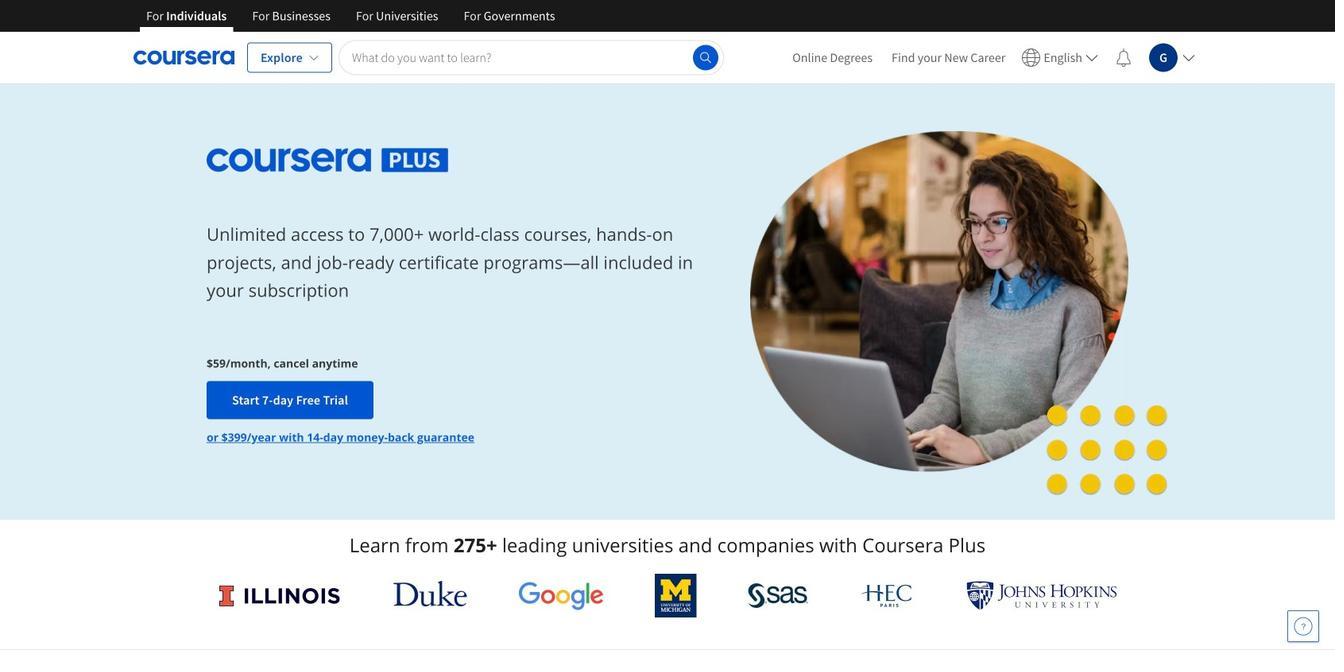 Task type: describe. For each thing, give the bounding box(es) containing it.
coursera plus image
[[207, 148, 449, 172]]

johns hopkins university image
[[967, 581, 1118, 610]]

What do you want to learn? text field
[[339, 40, 724, 75]]

coursera image
[[134, 45, 234, 70]]



Task type: vqa. For each thing, say whether or not it's contained in the screenshot.
'Flexible schedule Learn at your own pace'
no



Task type: locate. For each thing, give the bounding box(es) containing it.
university of michigan image
[[655, 574, 697, 618]]

None search field
[[339, 40, 724, 75]]

help center image
[[1294, 617, 1313, 636]]

duke university image
[[393, 581, 467, 607]]

banner navigation
[[134, 0, 568, 32]]

hec paris image
[[860, 579, 916, 612]]

google image
[[518, 581, 604, 610]]

sas image
[[748, 583, 809, 609]]

university of illinois at urbana-champaign image
[[218, 583, 342, 609]]



